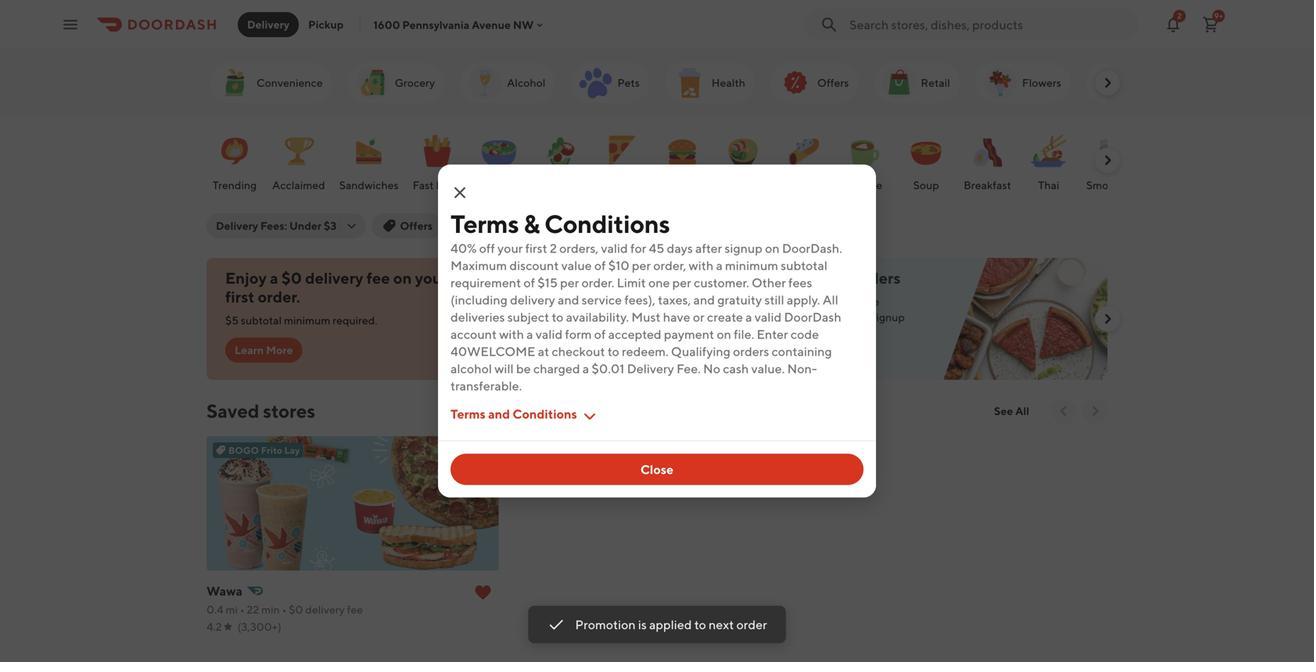 Task type: vqa. For each thing, say whether or not it's contained in the screenshot.
retail icon
yes



Task type: locate. For each thing, give the bounding box(es) containing it.
for inside 40% off your first 2 orders, valid for 45 days after signup on doordash. maximum discount value of $10 per order, with a minimum subtotal requirement of $15 per order. limit one per customer. other fees (including delivery and service fees), taxes, and gratuity still apply. all deliveries subject to availability. must have or create a valid doordash account with a valid form of accepted payment on file. enter code 40welcome at checkout to redeem. qualifying orders containing alcohol will be charged a $0.01 delivery fee. no cash value. non- transferable.
[[630, 241, 646, 256]]

2 terms from the top
[[451, 407, 486, 422]]

enjoy a $0 delivery fee on your first order. $5 subtotal minimum required.
[[225, 269, 448, 327]]

pets image
[[577, 64, 614, 102]]

0 horizontal spatial for
[[630, 241, 646, 256]]

1 horizontal spatial off
[[750, 269, 770, 287]]

2 horizontal spatial with
[[831, 295, 852, 308]]

subtotal
[[781, 258, 828, 273], [241, 314, 282, 327]]

fees
[[788, 275, 812, 290]]

1 under from the left
[[289, 219, 322, 232]]

next
[[709, 618, 734, 632]]

of right value
[[594, 258, 606, 273]]

on up other
[[765, 241, 780, 256]]

subtotal up fees
[[781, 258, 828, 273]]

alcohol link
[[460, 63, 555, 103]]

order. inside 40% off your first 2 orders, valid for 45 days after signup on doordash. maximum discount value of $10 per order, with a minimum subtotal requirement of $15 per order. limit one per customer. other fees (including delivery and service fees), taxes, and gratuity still apply. all deliveries subject to availability. must have or create a valid doordash account with a valid form of accepted payment on file. enter code 40welcome at checkout to redeem. qualifying orders containing alcohol will be charged a $0.01 delivery fee. no cash value. non- transferable.
[[582, 275, 614, 290]]

pickup right 'delivery' button
[[308, 18, 344, 31]]

45 down the $15+
[[803, 311, 817, 324]]

1 horizontal spatial orders
[[771, 295, 803, 308]]

on
[[765, 241, 780, 256], [393, 269, 412, 287], [756, 295, 769, 308], [717, 327, 731, 342]]

$10 inside the get 40% off your first 2 orders save up to $10 on orders $15+ with code 40welcome, valid for 45 days upon signup
[[736, 295, 754, 308]]

1 items, open order cart image
[[1201, 15, 1220, 34]]

$10 up create
[[736, 295, 754, 308]]

off inside the get 40% off your first 2 orders save up to $10 on orders $15+ with code 40welcome, valid for 45 days upon signup
[[750, 269, 770, 287]]

0 horizontal spatial •
[[240, 603, 245, 616]]

• left $​0 at the bottom of the page
[[282, 603, 287, 616]]

service
[[582, 293, 622, 307]]

1 horizontal spatial days
[[819, 311, 842, 324]]

order. up service
[[582, 275, 614, 290]]

0 horizontal spatial 2
[[550, 241, 557, 256]]

0 horizontal spatial under
[[289, 219, 322, 232]]

0 vertical spatial with
[[689, 258, 714, 273]]

0 vertical spatial 45
[[649, 241, 664, 256]]

1600 pennsylvania avenue nw
[[373, 18, 534, 31]]

under left $3
[[289, 219, 322, 232]]

code up containing
[[791, 327, 819, 342]]

0 vertical spatial pickup button
[[299, 12, 353, 37]]

on down offers button
[[393, 269, 412, 287]]

offers inside button
[[400, 219, 433, 232]]

0 horizontal spatial code
[[791, 327, 819, 342]]

1 horizontal spatial offers
[[817, 76, 849, 89]]

under left '30'
[[622, 219, 654, 232]]

catering image
[[1093, 64, 1130, 102]]

1 vertical spatial for
[[787, 311, 801, 324]]

1 vertical spatial off
[[750, 269, 770, 287]]

of down availability.
[[594, 327, 606, 342]]

a left $0
[[270, 269, 278, 287]]

days down the $15+
[[819, 311, 842, 324]]

0 vertical spatial minimum
[[725, 258, 778, 273]]

1 vertical spatial fee
[[347, 603, 363, 616]]

at
[[538, 344, 549, 359]]

with down after
[[689, 258, 714, 273]]

bogo frito lay
[[228, 445, 300, 456]]

for
[[630, 241, 646, 256], [787, 311, 801, 324]]

2 down 4.5
[[550, 241, 557, 256]]

offers image
[[777, 64, 814, 102]]

next button of carousel image right "flowers"
[[1100, 75, 1115, 91]]

learn
[[235, 344, 264, 357]]

for down under 30 min button
[[630, 241, 646, 256]]

next button of carousel image
[[1100, 75, 1115, 91], [1087, 404, 1103, 419]]

per down value
[[560, 275, 579, 290]]

$15
[[538, 275, 558, 290]]

first down enjoy
[[225, 288, 255, 306]]

2 vertical spatial 2
[[842, 269, 851, 287]]

on down other
[[756, 295, 769, 308]]

to right "up"
[[723, 295, 734, 308]]

all right see in the right bottom of the page
[[1015, 405, 1029, 418]]

1 vertical spatial signup
[[872, 311, 905, 324]]

save
[[682, 295, 706, 308]]

your up apply. at the top of page
[[774, 269, 806, 287]]

order. inside enjoy a $0 delivery fee on your first order. $5 subtotal minimum required.
[[258, 288, 300, 306]]

and down transferable.
[[488, 407, 510, 422]]

off up still
[[750, 269, 770, 287]]

all up doordash
[[823, 293, 838, 307]]

cash
[[723, 361, 749, 376]]

2 horizontal spatial per
[[672, 275, 691, 290]]

code up upon
[[855, 295, 879, 308]]

orders up upon
[[854, 269, 901, 287]]

1 vertical spatial with
[[831, 295, 852, 308]]

conditions inside 'button'
[[513, 407, 577, 422]]

a down checkout
[[583, 361, 589, 376]]

delivery right $​0 at the bottom of the page
[[305, 603, 345, 616]]

first inside 40% off your first 2 orders, valid for 45 days after signup on doordash. maximum discount value of $10 per order, with a minimum subtotal requirement of $15 per order. limit one per customer. other fees (including delivery and service fees), taxes, and gratuity still apply. all deliveries subject to availability. must have or create a valid doordash account with a valid form of accepted payment on file. enter code 40welcome at checkout to redeem. qualifying orders containing alcohol will be charged a $0.01 delivery fee. no cash value. non- transferable.
[[525, 241, 547, 256]]

0 horizontal spatial off
[[479, 241, 495, 256]]

0 vertical spatial next button of carousel image
[[1100, 153, 1115, 168]]

delivery right $0
[[305, 269, 363, 287]]

1 horizontal spatial $10
[[736, 295, 754, 308]]

1 vertical spatial code
[[791, 327, 819, 342]]

taxes,
[[658, 293, 691, 307]]

pickup for the right pickup button
[[458, 219, 493, 232]]

learn more button
[[225, 338, 302, 363]]

close
[[640, 462, 674, 477]]

with down subject
[[499, 327, 524, 342]]

is
[[638, 618, 647, 632]]

terms down transferable.
[[451, 407, 486, 422]]

1 horizontal spatial your
[[497, 241, 523, 256]]

a down subject
[[527, 327, 533, 342]]

orders inside 40% off your first 2 orders, valid for 45 days after signup on doordash. maximum discount value of $10 per order, with a minimum subtotal requirement of $15 per order. limit one per customer. other fees (including delivery and service fees), taxes, and gratuity still apply. all deliveries subject to availability. must have or create a valid doordash account with a valid form of accepted payment on file. enter code 40welcome at checkout to redeem. qualifying orders containing alcohol will be charged a $0.01 delivery fee. no cash value. non- transferable.
[[733, 344, 769, 359]]

22
[[247, 603, 259, 616]]

on down create
[[717, 327, 731, 342]]

conditions for terms & conditions
[[544, 209, 670, 239]]

offers right "offers" image
[[817, 76, 849, 89]]

requirement
[[451, 275, 521, 290]]

delivery up subject
[[510, 293, 555, 307]]

minimum up other
[[725, 258, 778, 273]]

0 horizontal spatial days
[[667, 241, 693, 256]]

2 up upon
[[842, 269, 851, 287]]

1 horizontal spatial under
[[622, 219, 654, 232]]

0 horizontal spatial orders
[[733, 344, 769, 359]]

per up taxes, at the top
[[672, 275, 691, 290]]

value.
[[751, 361, 785, 376]]

2 horizontal spatial your
[[774, 269, 806, 287]]

with inside the get 40% off your first 2 orders save up to $10 on orders $15+ with code 40welcome, valid for 45 days upon signup
[[831, 295, 852, 308]]

close terms & conditions image
[[451, 183, 469, 202]]

qualifying
[[671, 344, 731, 359]]

next button of carousel image right previous button of carousel icon
[[1087, 404, 1103, 419]]

delivery up "convenience" link
[[247, 18, 289, 31]]

orders down fees
[[771, 295, 803, 308]]

2 horizontal spatial and
[[693, 293, 715, 307]]

terms for terms and conditions
[[451, 407, 486, 422]]

conditions up orders,
[[544, 209, 670, 239]]

see all link
[[985, 399, 1039, 424]]

subtotal inside enjoy a $0 delivery fee on your first order. $5 subtotal minimum required.
[[241, 314, 282, 327]]

0 vertical spatial off
[[479, 241, 495, 256]]

off inside 40% off your first 2 orders, valid for 45 days after signup on doordash. maximum discount value of $10 per order, with a minimum subtotal requirement of $15 per order. limit one per customer. other fees (including delivery and service fees), taxes, and gratuity still apply. all deliveries subject to availability. must have or create a valid doordash account with a valid form of accepted payment on file. enter code 40welcome at checkout to redeem. qualifying orders containing alcohol will be charged a $0.01 delivery fee. no cash value. non- transferable.
[[479, 241, 495, 256]]

0 vertical spatial first
[[525, 241, 547, 256]]

0 horizontal spatial signup
[[725, 241, 763, 256]]

signup right upon
[[872, 311, 905, 324]]

4.2
[[207, 621, 222, 634]]

min right '30'
[[673, 219, 692, 232]]

45 up the order,
[[649, 241, 664, 256]]

get
[[682, 269, 710, 287]]

for down apply. at the top of page
[[787, 311, 801, 324]]

terms inside terms and conditions 'button'
[[451, 407, 486, 422]]

your inside the get 40% off your first 2 orders save up to $10 on orders $15+ with code 40welcome, valid for 45 days upon signup
[[774, 269, 806, 287]]

pickup for leftmost pickup button
[[308, 18, 344, 31]]

45 inside 40% off your first 2 orders, valid for 45 days after signup on doordash. maximum discount value of $10 per order, with a minimum subtotal requirement of $15 per order. limit one per customer. other fees (including delivery and service fees), taxes, and gratuity still apply. all deliveries subject to availability. must have or create a valid doordash account with a valid form of accepted payment on file. enter code 40welcome at checkout to redeem. qualifying orders containing alcohol will be charged a $0.01 delivery fee. no cash value. non- transferable.
[[649, 241, 664, 256]]

1 horizontal spatial for
[[787, 311, 801, 324]]

0 horizontal spatial min
[[261, 603, 280, 616]]

1 vertical spatial terms
[[451, 407, 486, 422]]

1600
[[373, 18, 400, 31]]

fee inside enjoy a $0 delivery fee on your first order. $5 subtotal minimum required.
[[367, 269, 390, 287]]

and up or
[[693, 293, 715, 307]]

valid
[[601, 241, 628, 256], [755, 310, 782, 325], [761, 311, 785, 324], [536, 327, 563, 342]]

valid inside the get 40% off your first 2 orders save up to $10 on orders $15+ with code 40welcome, valid for 45 days upon signup
[[761, 311, 785, 324]]

fee
[[367, 269, 390, 287], [347, 603, 363, 616]]

0 horizontal spatial subtotal
[[241, 314, 282, 327]]

0 horizontal spatial pickup
[[308, 18, 344, 31]]

all inside 40% off your first 2 orders, valid for 45 days after signup on doordash. maximum discount value of $10 per order, with a minimum subtotal requirement of $15 per order. limit one per customer. other fees (including delivery and service fees), taxes, and gratuity still apply. all deliveries subject to availability. must have or create a valid doordash account with a valid form of accepted payment on file. enter code 40welcome at checkout to redeem. qualifying orders containing alcohol will be charged a $0.01 delivery fee. no cash value. non- transferable.
[[823, 293, 838, 307]]

delivery down redeem.
[[627, 361, 674, 376]]

delivery inside button
[[247, 18, 289, 31]]

0 horizontal spatial and
[[488, 407, 510, 422]]

min right 22
[[261, 603, 280, 616]]

1 horizontal spatial min
[[673, 219, 692, 232]]

orders,
[[559, 241, 598, 256]]

orders down file.
[[733, 344, 769, 359]]

(including
[[451, 293, 508, 307]]

30
[[657, 219, 671, 232]]

wawa
[[207, 584, 243, 599]]

1 vertical spatial minimum
[[284, 314, 330, 327]]

see
[[994, 405, 1013, 418]]

2 horizontal spatial 2
[[1177, 11, 1182, 20]]

2 vertical spatial delivery
[[627, 361, 674, 376]]

terms down close terms & conditions icon
[[451, 209, 519, 239]]

form
[[565, 327, 592, 342]]

0 horizontal spatial with
[[499, 327, 524, 342]]

2 under from the left
[[622, 219, 654, 232]]

1 vertical spatial subtotal
[[241, 314, 282, 327]]

delivery button
[[238, 12, 299, 37]]

first up discount
[[525, 241, 547, 256]]

0 horizontal spatial minimum
[[284, 314, 330, 327]]

health link
[[665, 63, 755, 103]]

order. down $0
[[258, 288, 300, 306]]

delivery for delivery fees: under $3
[[216, 219, 258, 232]]

to left next
[[694, 618, 706, 632]]

0 vertical spatial code
[[855, 295, 879, 308]]

minimum up more
[[284, 314, 330, 327]]

pickup button down close terms & conditions icon
[[448, 214, 503, 239]]

or
[[693, 310, 705, 325]]

delivery left fees:
[[216, 219, 258, 232]]

1 vertical spatial delivery
[[216, 219, 258, 232]]

• right mi
[[240, 603, 245, 616]]

0 vertical spatial conditions
[[544, 209, 670, 239]]

your left maximum
[[415, 269, 448, 287]]

pickup down close terms & conditions icon
[[458, 219, 493, 232]]

fee right $​0 at the bottom of the page
[[347, 603, 363, 616]]

delivery fees: under $3
[[216, 219, 337, 232]]

0 vertical spatial next button of carousel image
[[1100, 75, 1115, 91]]

1 horizontal spatial all
[[1015, 405, 1029, 418]]

grocery image
[[354, 64, 392, 102]]

next button of carousel image
[[1100, 153, 1115, 168], [1100, 311, 1115, 327]]

trending link
[[208, 124, 261, 196]]

days
[[667, 241, 693, 256], [819, 311, 842, 324]]

first up the $15+
[[809, 269, 839, 287]]

retail
[[921, 76, 950, 89]]

subtotal right '$5'
[[241, 314, 282, 327]]

pickup
[[308, 18, 344, 31], [458, 219, 493, 232]]

1 horizontal spatial code
[[855, 295, 879, 308]]

your
[[497, 241, 523, 256], [415, 269, 448, 287], [774, 269, 806, 287]]

to inside the get 40% off your first 2 orders save up to $10 on orders $15+ with code 40welcome, valid for 45 days upon signup
[[723, 295, 734, 308]]

40% up maximum
[[451, 241, 477, 256]]

conditions
[[544, 209, 670, 239], [513, 407, 577, 422]]

code
[[855, 295, 879, 308], [791, 327, 819, 342]]

1 vertical spatial days
[[819, 311, 842, 324]]

40% up gratuity
[[713, 269, 747, 287]]

flowers
[[1022, 76, 1061, 89]]

2 left 9+ button
[[1177, 11, 1182, 20]]

of
[[594, 258, 606, 273], [524, 275, 535, 290], [594, 327, 606, 342]]

delivery inside 40% off your first 2 orders, valid for 45 days after signup on doordash. maximum discount value of $10 per order, with a minimum subtotal requirement of $15 per order. limit one per customer. other fees (including delivery and service fees), taxes, and gratuity still apply. all deliveries subject to availability. must have or create a valid doordash account with a valid form of accepted payment on file. enter code 40welcome at checkout to redeem. qualifying orders containing alcohol will be charged a $0.01 delivery fee. no cash value. non- transferable.
[[510, 293, 555, 307]]

checkout
[[552, 344, 605, 359]]

0 vertical spatial pickup
[[308, 18, 344, 31]]

days up the order,
[[667, 241, 693, 256]]

$3
[[324, 219, 337, 232]]

signup
[[725, 241, 763, 256], [872, 311, 905, 324]]

2 inside the get 40% off your first 2 orders save up to $10 on orders $15+ with code 40welcome, valid for 45 days upon signup
[[842, 269, 851, 287]]

0 vertical spatial days
[[667, 241, 693, 256]]

conditions down charged
[[513, 407, 577, 422]]

0 horizontal spatial 45
[[649, 241, 664, 256]]

0 vertical spatial delivery
[[305, 269, 363, 287]]

1 vertical spatial conditions
[[513, 407, 577, 422]]

off up maximum
[[479, 241, 495, 256]]

0 horizontal spatial 40%
[[451, 241, 477, 256]]

1 horizontal spatial 40%
[[713, 269, 747, 287]]

0 vertical spatial for
[[630, 241, 646, 256]]

offers down fast
[[400, 219, 433, 232]]

0 vertical spatial signup
[[725, 241, 763, 256]]

1 horizontal spatial 45
[[803, 311, 817, 324]]

for inside the get 40% off your first 2 orders save up to $10 on orders $15+ with code 40welcome, valid for 45 days upon signup
[[787, 311, 801, 324]]

0 vertical spatial 2
[[1177, 11, 1182, 20]]

and left service
[[558, 293, 579, 307]]

signup right after
[[725, 241, 763, 256]]

minimum inside enjoy a $0 delivery fee on your first order. $5 subtotal minimum required.
[[284, 314, 330, 327]]

0 vertical spatial fee
[[367, 269, 390, 287]]

4.5
[[546, 219, 562, 232]]

1 horizontal spatial 2
[[842, 269, 851, 287]]

40% off your first 2 orders, valid for 45 days after signup on doordash. maximum discount value of $10 per order, with a minimum subtotal requirement of $15 per order. limit one per customer. other fees (including delivery and service fees), taxes, and gratuity still apply. all deliveries subject to availability. must have or create a valid doordash account with a valid form of accepted payment on file. enter code 40welcome at checkout to redeem. qualifying orders containing alcohol will be charged a $0.01 delivery fee. no cash value. non- transferable.
[[451, 241, 842, 393]]

0 vertical spatial subtotal
[[781, 258, 828, 273]]

sandwiches
[[339, 179, 399, 192]]

code inside 40% off your first 2 orders, valid for 45 days after signup on doordash. maximum discount value of $10 per order, with a minimum subtotal requirement of $15 per order. limit one per customer. other fees (including delivery and service fees), taxes, and gratuity still apply. all deliveries subject to availability. must have or create a valid doordash account with a valid form of accepted payment on file. enter code 40welcome at checkout to redeem. qualifying orders containing alcohol will be charged a $0.01 delivery fee. no cash value. non- transferable.
[[791, 327, 819, 342]]

$10 up the limit
[[608, 258, 629, 273]]

on inside the get 40% off your first 2 orders save up to $10 on orders $15+ with code 40welcome, valid for 45 days upon signup
[[756, 295, 769, 308]]

your up discount
[[497, 241, 523, 256]]

be
[[516, 361, 531, 376]]

with up upon
[[831, 295, 852, 308]]

file.
[[734, 327, 754, 342]]

availability.
[[566, 310, 629, 325]]

per up the limit
[[632, 258, 651, 273]]

fee up required.
[[367, 269, 390, 287]]

0 vertical spatial delivery
[[247, 18, 289, 31]]

1 vertical spatial next button of carousel image
[[1100, 311, 1115, 327]]

min
[[673, 219, 692, 232], [261, 603, 280, 616]]

0 horizontal spatial all
[[823, 293, 838, 307]]

2 vertical spatial with
[[499, 327, 524, 342]]

0 horizontal spatial your
[[415, 269, 448, 287]]

pickup button left 1600 at top
[[299, 12, 353, 37]]

1 horizontal spatial •
[[282, 603, 287, 616]]

1600 pennsylvania avenue nw button
[[373, 18, 546, 31]]

1 vertical spatial pickup button
[[448, 214, 503, 239]]

of down discount
[[524, 275, 535, 290]]

pickup button
[[299, 12, 353, 37], [448, 214, 503, 239]]

1 vertical spatial 2
[[550, 241, 557, 256]]

gratuity
[[717, 293, 762, 307]]

1 terms from the top
[[451, 209, 519, 239]]

1 horizontal spatial minimum
[[725, 258, 778, 273]]

0 vertical spatial all
[[823, 293, 838, 307]]

1 vertical spatial first
[[809, 269, 839, 287]]

2 vertical spatial orders
[[733, 344, 769, 359]]

alcohol
[[451, 361, 492, 376]]

0 vertical spatial terms
[[451, 209, 519, 239]]

$10 inside 40% off your first 2 orders, valid for 45 days after signup on doordash. maximum discount value of $10 per order, with a minimum subtotal requirement of $15 per order. limit one per customer. other fees (including delivery and service fees), taxes, and gratuity still apply. all deliveries subject to availability. must have or create a valid doordash account with a valid form of accepted payment on file. enter code 40welcome at checkout to redeem. qualifying orders containing alcohol will be charged a $0.01 delivery fee. no cash value. non- transferable.
[[608, 258, 629, 273]]

1 horizontal spatial first
[[525, 241, 547, 256]]

under
[[289, 219, 322, 232], [622, 219, 654, 232]]

40% inside 40% off your first 2 orders, valid for 45 days after signup on doordash. maximum discount value of $10 per order, with a minimum subtotal requirement of $15 per order. limit one per customer. other fees (including delivery and service fees), taxes, and gratuity still apply. all deliveries subject to availability. must have or create a valid doordash account with a valid form of accepted payment on file. enter code 40welcome at checkout to redeem. qualifying orders containing alcohol will be charged a $0.01 delivery fee. no cash value. non- transferable.
[[451, 241, 477, 256]]

1 vertical spatial 45
[[803, 311, 817, 324]]

0 horizontal spatial first
[[225, 288, 255, 306]]

order.
[[582, 275, 614, 290], [258, 288, 300, 306]]

payment
[[664, 327, 714, 342]]

food
[[436, 179, 462, 192]]

0 vertical spatial orders
[[854, 269, 901, 287]]

0 vertical spatial offers
[[817, 76, 849, 89]]

&
[[524, 209, 540, 239]]

orders
[[854, 269, 901, 287], [771, 295, 803, 308], [733, 344, 769, 359]]

over
[[518, 219, 544, 232]]

2 vertical spatial first
[[225, 288, 255, 306]]

1 vertical spatial delivery
[[510, 293, 555, 307]]

terms
[[451, 209, 519, 239], [451, 407, 486, 422]]

0 vertical spatial 40%
[[451, 241, 477, 256]]

40welcome
[[451, 344, 535, 359]]



Task type: describe. For each thing, give the bounding box(es) containing it.
thai
[[1038, 179, 1059, 192]]

bogo
[[228, 445, 259, 456]]

0.4 mi • 22 min • $​0 delivery fee
[[207, 603, 363, 616]]

still
[[764, 293, 784, 307]]

offers button
[[372, 214, 442, 239]]

subtotal inside 40% off your first 2 orders, valid for 45 days after signup on doordash. maximum discount value of $10 per order, with a minimum subtotal requirement of $15 per order. limit one per customer. other fees (including delivery and service fees), taxes, and gratuity still apply. all deliveries subject to availability. must have or create a valid doordash account with a valid form of accepted payment on file. enter code 40welcome at checkout to redeem. qualifying orders containing alcohol will be charged a $0.01 delivery fee. no cash value. non- transferable.
[[781, 258, 828, 273]]

previous button of carousel image
[[1056, 404, 1072, 419]]

retail image
[[880, 64, 918, 102]]

1 horizontal spatial with
[[689, 258, 714, 273]]

1 horizontal spatial pickup button
[[448, 214, 503, 239]]

promotion is applied to next order
[[575, 618, 767, 632]]

customer.
[[694, 275, 749, 290]]

close button
[[451, 454, 864, 485]]

no
[[703, 361, 720, 376]]

transferable.
[[451, 379, 522, 393]]

1 vertical spatial next button of carousel image
[[1087, 404, 1103, 419]]

offers link
[[770, 63, 858, 103]]

maximum
[[451, 258, 507, 273]]

40welcome,
[[682, 311, 759, 324]]

enter
[[757, 327, 788, 342]]

40% inside the get 40% off your first 2 orders save up to $10 on orders $15+ with code 40welcome, valid for 45 days upon signup
[[713, 269, 747, 287]]

1 horizontal spatial per
[[632, 258, 651, 273]]

alcohol image
[[466, 64, 504, 102]]

conditions for terms and conditions
[[513, 407, 577, 422]]

grocery link
[[348, 63, 444, 103]]

fees:
[[260, 219, 287, 232]]

deliveries
[[451, 310, 505, 325]]

frito
[[261, 445, 282, 456]]

delivery inside enjoy a $0 delivery fee on your first order. $5 subtotal minimum required.
[[305, 269, 363, 287]]

$0.01
[[592, 361, 625, 376]]

minimum inside 40% off your first 2 orders, valid for 45 days after signup on doordash. maximum discount value of $10 per order, with a minimum subtotal requirement of $15 per order. limit one per customer. other fees (including delivery and service fees), taxes, and gratuity still apply. all deliveries subject to availability. must have or create a valid doordash account with a valid form of accepted payment on file. enter code 40welcome at checkout to redeem. qualifying orders containing alcohol will be charged a $0.01 delivery fee. no cash value. non- transferable.
[[725, 258, 778, 273]]

avenue
[[472, 18, 511, 31]]

1 vertical spatial orders
[[771, 295, 803, 308]]

notification bell image
[[1164, 15, 1183, 34]]

a inside enjoy a $0 delivery fee on your first order. $5 subtotal minimum required.
[[270, 269, 278, 287]]

a up the customer.
[[716, 258, 723, 273]]

0 vertical spatial of
[[594, 258, 606, 273]]

2 vertical spatial of
[[594, 327, 606, 342]]

45 inside the get 40% off your first 2 orders save up to $10 on orders $15+ with code 40welcome, valid for 45 days upon signup
[[803, 311, 817, 324]]

1 vertical spatial min
[[261, 603, 280, 616]]

over 4.5 button
[[509, 214, 607, 239]]

accepted
[[608, 327, 661, 342]]

delivery inside 40% off your first 2 orders, valid for 45 days after signup on doordash. maximum discount value of $10 per order, with a minimum subtotal requirement of $15 per order. limit one per customer. other fees (including delivery and service fees), taxes, and gratuity still apply. all deliveries subject to availability. must have or create a valid doordash account with a valid form of accepted payment on file. enter code 40welcome at checkout to redeem. qualifying orders containing alcohol will be charged a $0.01 delivery fee. no cash value. non- transferable.
[[627, 361, 674, 376]]

2 • from the left
[[282, 603, 287, 616]]

more
[[266, 344, 293, 357]]

and inside terms and conditions 'button'
[[488, 407, 510, 422]]

under 30 min
[[622, 219, 692, 232]]

2 vertical spatial delivery
[[305, 603, 345, 616]]

trending
[[213, 179, 257, 192]]

0 horizontal spatial fee
[[347, 603, 363, 616]]

doordash
[[784, 310, 841, 325]]

first inside enjoy a $0 delivery fee on your first order. $5 subtotal minimum required.
[[225, 288, 255, 306]]

your inside enjoy a $0 delivery fee on your first order. $5 subtotal minimum required.
[[415, 269, 448, 287]]

fast
[[413, 179, 434, 192]]

terms & conditions dialog
[[438, 165, 876, 498]]

0 horizontal spatial per
[[560, 275, 579, 290]]

flowers image
[[981, 64, 1019, 102]]

signup inside the get 40% off your first 2 orders save up to $10 on orders $15+ with code 40welcome, valid for 45 days upon signup
[[872, 311, 905, 324]]

days inside the get 40% off your first 2 orders save up to $10 on orders $15+ with code 40welcome, valid for 45 days upon signup
[[819, 311, 842, 324]]

applied button
[[682, 335, 741, 360]]

upon
[[844, 311, 869, 324]]

1 • from the left
[[240, 603, 245, 616]]

under inside under 30 min button
[[622, 219, 654, 232]]

$5
[[225, 314, 239, 327]]

1 vertical spatial of
[[524, 275, 535, 290]]

to up $0.01
[[608, 344, 619, 359]]

flowers link
[[975, 63, 1071, 103]]

one
[[648, 275, 670, 290]]

convenience link
[[210, 63, 332, 103]]

promotion
[[575, 618, 636, 632]]

to right subject
[[552, 310, 564, 325]]

non-
[[787, 361, 817, 376]]

fees),
[[624, 293, 655, 307]]

your inside 40% off your first 2 orders, valid for 45 days after signup on doordash. maximum discount value of $10 per order, with a minimum subtotal requirement of $15 per order. limit one per customer. other fees (including delivery and service fees), taxes, and gratuity still apply. all deliveries subject to availability. must have or create a valid doordash account with a valid form of accepted payment on file. enter code 40welcome at checkout to redeem. qualifying orders containing alcohol will be charged a $0.01 delivery fee. no cash value. non- transferable.
[[497, 241, 523, 256]]

applied
[[691, 341, 732, 354]]

convenience
[[257, 76, 323, 89]]

a up file.
[[746, 310, 752, 325]]

pets
[[617, 76, 640, 89]]

alcohol
[[507, 76, 545, 89]]

delivery for delivery
[[247, 18, 289, 31]]

limit
[[617, 275, 646, 290]]

discount
[[509, 258, 559, 273]]

charged
[[533, 361, 580, 376]]

terms and conditions
[[451, 407, 577, 422]]

see all
[[994, 405, 1029, 418]]

2 inside 40% off your first 2 orders, valid for 45 days after signup on doordash. maximum discount value of $10 per order, with a minimum subtotal requirement of $15 per order. limit one per customer. other fees (including delivery and service fees), taxes, and gratuity still apply. all deliveries subject to availability. must have or create a valid doordash account with a valid form of accepted payment on file. enter code 40welcome at checkout to redeem. qualifying orders containing alcohol will be charged a $0.01 delivery fee. no cash value. non- transferable.
[[550, 241, 557, 256]]

open menu image
[[61, 15, 80, 34]]

fee.
[[677, 361, 701, 376]]

min inside button
[[673, 219, 692, 232]]

fast food
[[413, 179, 462, 192]]

health image
[[671, 64, 709, 102]]

redeem.
[[622, 344, 669, 359]]

required.
[[333, 314, 377, 327]]

containing
[[772, 344, 832, 359]]

code inside the get 40% off your first 2 orders save up to $10 on orders $15+ with code 40welcome, valid for 45 days upon signup
[[855, 295, 879, 308]]

create
[[707, 310, 743, 325]]

terms for terms & conditions
[[451, 209, 519, 239]]

saved stores
[[207, 400, 315, 422]]

first inside the get 40% off your first 2 orders save up to $10 on orders $15+ with code 40welcome, valid for 45 days upon signup
[[809, 269, 839, 287]]

1 next button of carousel image from the top
[[1100, 153, 1115, 168]]

on inside enjoy a $0 delivery fee on your first order. $5 subtotal minimum required.
[[393, 269, 412, 287]]

1 vertical spatial all
[[1015, 405, 1029, 418]]

0 horizontal spatial pickup button
[[299, 12, 353, 37]]

$15+
[[805, 295, 828, 308]]

2 horizontal spatial orders
[[854, 269, 901, 287]]

after
[[695, 241, 722, 256]]

pennsylvania
[[402, 18, 469, 31]]

days inside 40% off your first 2 orders, valid for 45 days after signup on doordash. maximum discount value of $10 per order, with a minimum subtotal requirement of $15 per order. limit one per customer. other fees (including delivery and service fees), taxes, and gratuity still apply. all deliveries subject to availability. must have or create a valid doordash account with a valid form of accepted payment on file. enter code 40welcome at checkout to redeem. qualifying orders containing alcohol will be charged a $0.01 delivery fee. no cash value. non- transferable.
[[667, 241, 693, 256]]

click to remove this store from your saved list image
[[473, 584, 492, 602]]

2 next button of carousel image from the top
[[1100, 311, 1115, 327]]

saved
[[207, 400, 259, 422]]

stores
[[263, 400, 315, 422]]

saved stores link
[[207, 399, 315, 424]]

get 40% off your first 2 orders save up to $10 on orders $15+ with code 40welcome, valid for 45 days upon signup
[[682, 269, 905, 324]]

1 horizontal spatial and
[[558, 293, 579, 307]]

other
[[752, 275, 786, 290]]

must
[[631, 310, 661, 325]]

subject
[[507, 310, 549, 325]]

$0
[[281, 269, 302, 287]]

will
[[495, 361, 514, 376]]

value
[[561, 258, 592, 273]]

coffee
[[848, 179, 882, 192]]

grocery
[[395, 76, 435, 89]]

under 30 min button
[[613, 214, 702, 239]]

signup inside 40% off your first 2 orders, valid for 45 days after signup on doordash. maximum discount value of $10 per order, with a minimum subtotal requirement of $15 per order. limit one per customer. other fees (including delivery and service fees), taxes, and gratuity still apply. all deliveries subject to availability. must have or create a valid doordash account with a valid form of accepted payment on file. enter code 40welcome at checkout to redeem. qualifying orders containing alcohol will be charged a $0.01 delivery fee. no cash value. non- transferable.
[[725, 241, 763, 256]]

acclaimed
[[272, 179, 325, 192]]

smoothie
[[1086, 179, 1134, 192]]

convenience image
[[216, 64, 253, 102]]

mi
[[226, 603, 238, 616]]



